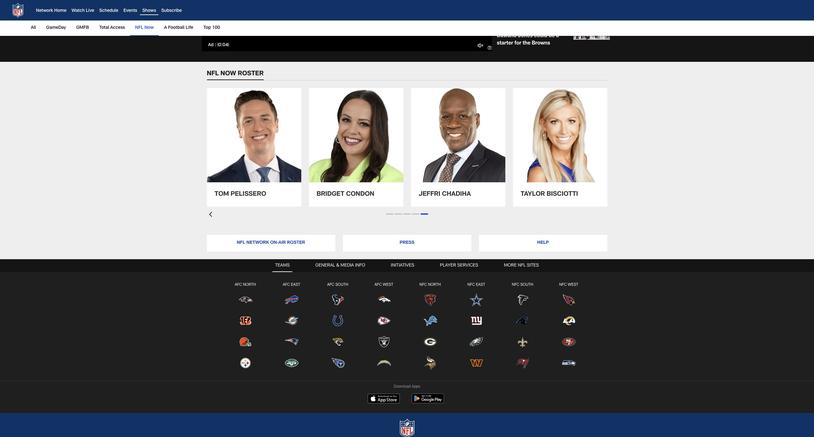 Task type: locate. For each thing, give the bounding box(es) containing it.
2 south from the left
[[520, 283, 533, 287]]

nfl for nfl now pff's sam monson: t dawand jones could be a starter for the browns
[[497, 21, 503, 24]]

tab list containing teams
[[0, 260, 814, 381]]

nfc up atlanta falcons icon
[[512, 283, 519, 287]]

nfl left "network"
[[237, 241, 245, 246]]

nfl now roster
[[207, 71, 264, 77]]

now
[[220, 71, 236, 77]]

cleveland browns image
[[238, 335, 252, 350]]

nfl down events
[[135, 26, 143, 30]]

1 afc from the left
[[235, 283, 242, 287]]

100
[[212, 26, 220, 30]]

apps
[[412, 385, 420, 389]]

1 horizontal spatial north
[[428, 283, 441, 287]]

detroit lions image
[[423, 314, 437, 328]]

nfl now pff's sam monson: t dawand jones could be a starter for the browns
[[497, 21, 559, 46]]

shows
[[142, 9, 156, 13]]

0 horizontal spatial west
[[383, 283, 393, 287]]

taylor_bisciotti_1400x1000 image
[[513, 88, 607, 183]]

denver broncos image
[[377, 293, 391, 307]]

0 horizontal spatial south
[[335, 283, 348, 287]]

nfl up "pff's"
[[497, 21, 503, 24]]

afc up buffalo bills image
[[283, 283, 290, 287]]

all
[[31, 26, 36, 30]]

nfl shield image
[[10, 3, 26, 18]]

nfc for nfc west
[[559, 283, 567, 287]]

1 horizontal spatial roster
[[287, 241, 305, 246]]

buffalo bills image
[[284, 293, 299, 307]]

gmfb link
[[74, 21, 92, 35]]

roster right "air"
[[287, 241, 305, 246]]

network
[[36, 9, 53, 13]]

east for afc east
[[291, 283, 300, 287]]

west up denver broncos image
[[383, 283, 393, 287]]

south
[[335, 283, 348, 287], [520, 283, 533, 287]]

1 north from the left
[[243, 283, 256, 287]]

initiatives button
[[388, 260, 417, 272]]

air
[[278, 241, 286, 246]]

afc up baltimore ravens image
[[235, 283, 242, 287]]

1 vertical spatial now
[[145, 26, 154, 30]]

browns
[[532, 41, 550, 46]]

more nfl sites button
[[501, 260, 542, 272]]

east up buffalo bills image
[[291, 283, 300, 287]]

north
[[243, 283, 256, 287], [428, 283, 441, 287]]

nfc east
[[467, 283, 485, 287]]

network home
[[36, 9, 66, 13]]

now inside nfl now pff's sam monson: t dawand jones could be a starter for the browns
[[504, 21, 513, 24]]

sites
[[527, 264, 539, 268]]

roster inside page main content main content
[[238, 71, 264, 77]]

south up atlanta falcons icon
[[520, 283, 533, 287]]

2 east from the left
[[476, 283, 485, 287]]

tennessee titans image
[[331, 357, 345, 371]]

new york giants image
[[469, 314, 483, 328]]

1 horizontal spatial west
[[568, 283, 578, 287]]

nfl inside nfl now pff's sam monson: t dawand jones could be a starter for the browns
[[497, 21, 503, 24]]

1 west from the left
[[383, 283, 393, 287]]

2 nfc from the left
[[467, 283, 475, 287]]

now for nfl now
[[145, 26, 154, 30]]

taylor
[[521, 192, 545, 198]]

afc for afc west
[[375, 283, 382, 287]]

afc up houston texans "icon" on the bottom left of the page
[[327, 283, 334, 287]]

0 horizontal spatial now
[[145, 26, 154, 30]]

new york jets image
[[284, 357, 299, 371]]

top 100 link
[[201, 21, 223, 35]]

initiatives
[[391, 264, 414, 268]]

south for afc south
[[335, 283, 348, 287]]

footer containing nfl network on-air roster
[[0, 228, 814, 438]]

condon
[[346, 192, 374, 198]]

2 north from the left
[[428, 283, 441, 287]]

0 horizontal spatial roster
[[238, 71, 264, 77]]

gmfb
[[76, 26, 89, 30]]

tom
[[215, 192, 229, 198]]

roster
[[238, 71, 264, 77], [287, 241, 305, 246]]

teams button
[[273, 260, 292, 272]]

3 nfc from the left
[[512, 283, 519, 287]]

afc north
[[235, 283, 256, 287]]

now
[[504, 21, 513, 24], [145, 26, 154, 30]]

san francisco 49ers image
[[562, 335, 576, 350]]

nfc south
[[512, 283, 533, 287]]

press
[[400, 241, 414, 246]]

north up chicago bears icon
[[428, 283, 441, 287]]

footer
[[0, 228, 814, 438]]

nfl now link
[[133, 21, 156, 35]]

roster right the now
[[238, 71, 264, 77]]

player services
[[440, 264, 478, 268]]

all link
[[31, 21, 39, 35]]

navigation
[[0, 272, 814, 378]]

nfc up arizona cardinals icon
[[559, 283, 567, 287]]

banner
[[0, 0, 814, 36]]

1 east from the left
[[291, 283, 300, 287]]

bisciotti
[[547, 192, 578, 198]]

north up baltimore ravens image
[[243, 283, 256, 287]]

nfl for nfl now roster
[[207, 71, 219, 77]]

west
[[383, 283, 393, 287], [568, 283, 578, 287]]

0 vertical spatial roster
[[238, 71, 264, 77]]

help link
[[479, 235, 607, 252]]

total access
[[99, 26, 125, 30]]

starter
[[497, 41, 513, 46]]

pittsburgh steelers image
[[238, 357, 252, 371]]

now up "pff's"
[[504, 21, 513, 24]]

shows link
[[142, 9, 156, 13]]

home
[[54, 9, 66, 13]]

1 horizontal spatial east
[[476, 283, 485, 287]]

1 nfc from the left
[[419, 283, 427, 287]]

0 vertical spatial now
[[504, 21, 513, 24]]

new orleans saints image
[[516, 335, 530, 350]]

tab list
[[0, 260, 814, 381]]

afc for afc north
[[235, 283, 242, 287]]

nfl for nfl network on-air roster
[[237, 241, 245, 246]]

4 afc from the left
[[375, 283, 382, 287]]

nfc for nfc east
[[467, 283, 475, 287]]

2 afc from the left
[[283, 283, 290, 287]]

navigation containing afc north
[[0, 272, 814, 378]]

ad
[[208, 43, 214, 47]]

nfc west
[[559, 283, 578, 287]]

1 vertical spatial roster
[[287, 241, 305, 246]]

miami dolphins image
[[284, 314, 299, 328]]

nfc for nfc south
[[512, 283, 519, 287]]

south up houston texans "icon" on the bottom left of the page
[[335, 283, 348, 287]]

a
[[164, 26, 167, 30]]

4 nfc from the left
[[559, 283, 567, 287]]

0 horizontal spatial east
[[291, 283, 300, 287]]

:
[[215, 43, 216, 47]]

los angeles chargers image
[[377, 357, 391, 371]]

washington commanders image
[[469, 357, 483, 371]]

0 horizontal spatial north
[[243, 283, 256, 287]]

download
[[394, 385, 411, 389]]

2 west from the left
[[568, 283, 578, 287]]

nfl left sites
[[518, 264, 526, 268]]

1 horizontal spatial south
[[520, 283, 533, 287]]

for
[[514, 41, 521, 46]]

total
[[99, 26, 109, 30]]

1 horizontal spatial now
[[504, 21, 513, 24]]

now left a
[[145, 26, 154, 30]]

jeffri chadiha
[[419, 192, 471, 198]]

help
[[537, 241, 549, 246]]

media
[[341, 264, 354, 268]]

las vegas raiders image
[[377, 335, 391, 350]]

east up dallas cowboys image
[[476, 283, 485, 287]]

press link
[[343, 235, 471, 252]]

nfl left the now
[[207, 71, 219, 77]]

jones
[[518, 34, 533, 39]]

atlanta falcons image
[[516, 293, 530, 307]]

afc for afc south
[[327, 283, 334, 287]]

monson:
[[524, 27, 545, 32]]

sam
[[512, 27, 523, 32]]

gameday link
[[44, 21, 69, 35]]

down image
[[207, 212, 212, 217]]

afc west
[[375, 283, 393, 287]]

pelissero
[[231, 192, 266, 198]]

bridget
[[317, 192, 344, 198]]

afc up denver broncos image
[[375, 283, 382, 287]]

be
[[549, 34, 555, 39]]

download on the apple store image
[[368, 395, 400, 404]]

1 south from the left
[[335, 283, 348, 287]]

nfc up chicago bears icon
[[419, 283, 427, 287]]

nfl
[[497, 21, 503, 24], [135, 26, 143, 30], [207, 71, 219, 77], [237, 241, 245, 246], [518, 264, 526, 268]]

life
[[186, 26, 193, 30]]

nfc up dallas cowboys image
[[467, 283, 475, 287]]

 button
[[474, 39, 487, 51]]

04
[[223, 43, 228, 47]]

nfc north
[[419, 283, 441, 287]]

afc
[[235, 283, 242, 287], [283, 283, 290, 287], [327, 283, 334, 287], [375, 283, 382, 287]]

west up arizona cardinals icon
[[568, 283, 578, 287]]

nfc for nfc north
[[419, 283, 427, 287]]

3 afc from the left
[[327, 283, 334, 287]]

top 100
[[203, 26, 220, 30]]

nfc
[[419, 283, 427, 287], [467, 283, 475, 287], [512, 283, 519, 287], [559, 283, 567, 287]]



Task type: describe. For each thing, give the bounding box(es) containing it.
south for nfc south
[[520, 283, 533, 287]]

dallas cowboys image
[[469, 293, 483, 307]]

watch live link
[[72, 9, 94, 13]]

dawand jones image
[[573, 19, 610, 40]]

nfl network on-air roster link
[[207, 235, 335, 252]]

new england patriots image
[[284, 335, 299, 350]]

teams
[[275, 264, 290, 268]]

the
[[523, 41, 531, 46]]

t
[[546, 27, 550, 32]]

access
[[110, 26, 125, 30]]

jeff_chadiha_headshot_1400x1000 image
[[411, 88, 505, 183]]

nfl for nfl now
[[135, 26, 143, 30]]

)
[[228, 43, 229, 47]]

schedule link
[[99, 9, 118, 13]]

nfl now
[[135, 26, 154, 30]]

north for afc north
[[243, 283, 256, 287]]

network home link
[[36, 9, 66, 13]]


[[477, 42, 484, 49]]

cincinnati bengals image
[[238, 314, 252, 328]]

schedule
[[99, 9, 118, 13]]

dawand
[[497, 34, 517, 39]]

gameday
[[46, 26, 66, 30]]

download apps
[[394, 385, 420, 389]]

seattle seahawks image
[[562, 357, 576, 371]]

a
[[556, 34, 559, 39]]

nfl inside button
[[518, 264, 526, 268]]

could
[[534, 34, 548, 39]]

general
[[315, 264, 335, 268]]

east for nfc east
[[476, 283, 485, 287]]

more
[[504, 264, 517, 268]]

page main content main content
[[0, 0, 814, 225]]

general & media info button
[[313, 260, 368, 272]]

football
[[168, 26, 185, 30]]

a football life
[[164, 26, 193, 30]]

west for nfc west
[[568, 283, 578, 287]]

subscribe link
[[161, 9, 182, 13]]

west for afc west
[[383, 283, 393, 287]]

bridget condon
[[317, 192, 374, 198]]

ad : (0: 04 )
[[208, 43, 229, 47]]

events link
[[123, 9, 137, 13]]

pelissero_tom_1400x1000 image
[[207, 88, 301, 183]]

los angeles rams image
[[562, 314, 576, 328]]

watch
[[72, 9, 85, 13]]

player services button
[[437, 260, 481, 272]]

afc east
[[283, 283, 300, 287]]

roster inside nfl network on-air roster link
[[287, 241, 305, 246]]

&
[[336, 264, 339, 268]]

general & media info
[[315, 264, 365, 268]]

now for nfl now pff's sam monson: t dawand jones could be a starter for the browns
[[504, 21, 513, 24]]

chadiha
[[442, 192, 471, 198]]

baltimore ravens image
[[238, 293, 252, 307]]

chicago bears image
[[423, 293, 437, 307]]

jacksonville jaguars image
[[331, 335, 345, 350]]

carolina panthers image
[[516, 314, 530, 328]]

afc for afc east
[[283, 283, 290, 287]]

jeffri
[[419, 192, 440, 198]]

watch live
[[72, 9, 94, 13]]

get it on google play image
[[409, 392, 446, 406]]

total access link
[[97, 21, 127, 35]]

green bay packers image
[[423, 335, 437, 350]]

minnesota vikings image
[[423, 357, 437, 371]]

taylor bisciotti
[[521, 192, 578, 198]]

info
[[355, 264, 365, 268]]

subscribe
[[161, 9, 182, 13]]

pff's
[[497, 27, 510, 32]]

(0:
[[217, 43, 223, 47]]

player
[[440, 264, 456, 268]]

indianapolis colts image
[[331, 314, 345, 328]]

more nfl sites
[[504, 264, 539, 268]]

philadelphia eagles image
[[469, 335, 483, 350]]

volume mute element
[[477, 42, 484, 49]]

top
[[203, 26, 211, 30]]

arizona cardinals image
[[562, 293, 576, 307]]

kansas city chiefs image
[[377, 314, 391, 328]]

banner containing network home
[[0, 0, 814, 36]]

on-
[[270, 241, 278, 246]]

tampa bay buccaneers image
[[516, 357, 530, 371]]

live
[[86, 9, 94, 13]]

tom pelissero
[[215, 192, 266, 198]]

bridget_condon_1400x1000 image
[[309, 88, 403, 183]]

houston texans image
[[331, 293, 345, 307]]

network
[[246, 241, 269, 246]]

nfl network on-air roster
[[237, 241, 305, 246]]

north for nfc north
[[428, 283, 441, 287]]

afc south
[[327, 283, 348, 287]]



Task type: vqa. For each thing, say whether or not it's contained in the screenshot.
Equipment and Innovation to the right
no



